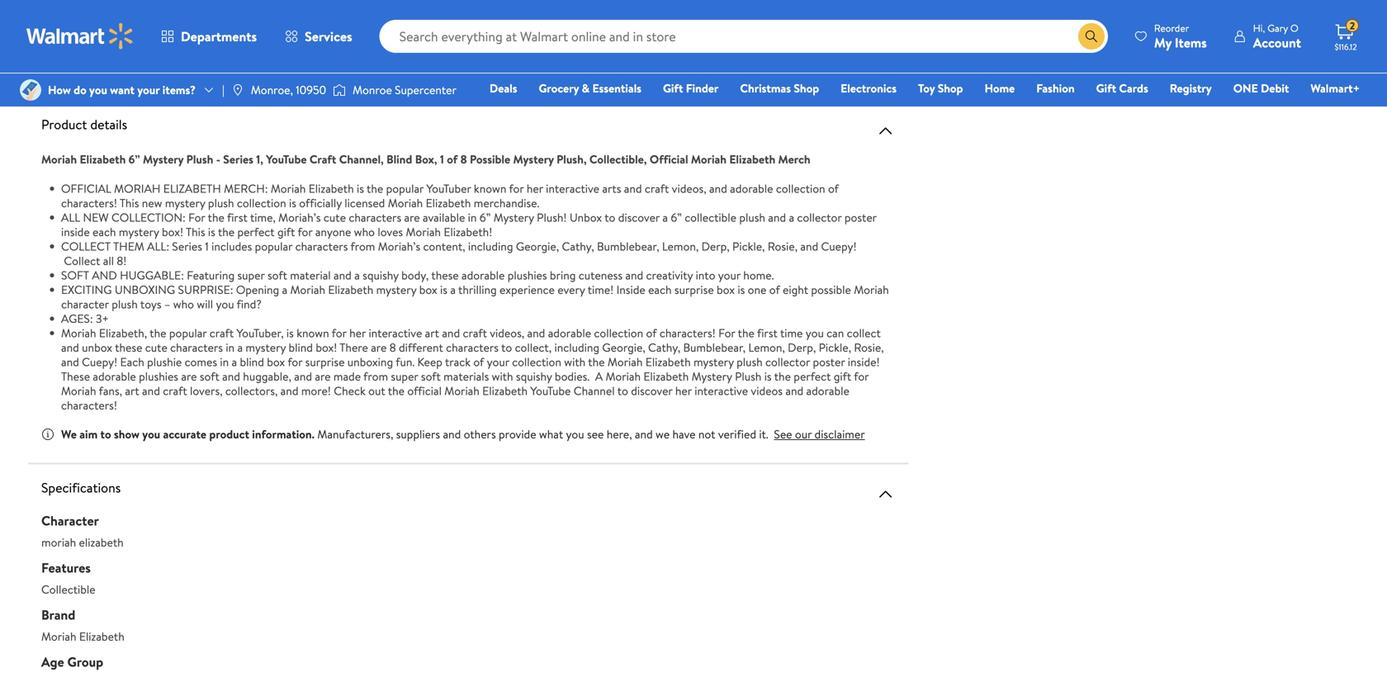 Task type: vqa. For each thing, say whether or not it's contained in the screenshot.
middle It
no



Task type: locate. For each thing, give the bounding box(es) containing it.
characters!
[[61, 195, 117, 211], [660, 325, 716, 341], [61, 397, 117, 413]]

moriah's
[[278, 209, 321, 225], [378, 238, 420, 254]]

 image right 10950
[[333, 82, 346, 98]]

1 horizontal spatial soft
[[268, 267, 287, 283]]

2 horizontal spatial box
[[717, 282, 735, 298]]

for up the made
[[332, 325, 347, 341]]

fashion link
[[1029, 79, 1082, 97]]

interactive down plush,
[[546, 180, 600, 197]]

adorable up see our disclaimer button
[[806, 383, 850, 399]]

deals link
[[482, 79, 525, 97]]

6" right available
[[480, 209, 491, 225]]

inside!
[[848, 354, 880, 370]]

1 vertical spatial art
[[125, 383, 139, 399]]

here,
[[607, 426, 632, 442]]

we
[[656, 426, 670, 442]]

0 horizontal spatial art
[[125, 383, 139, 399]]

first left "time"
[[757, 325, 778, 341]]

1
[[440, 151, 444, 167], [205, 238, 209, 254]]

toy shop
[[918, 80, 963, 96]]

1 vertical spatial including
[[555, 339, 600, 356]]

information.
[[252, 426, 315, 442]]

moriah's right the time,
[[278, 209, 321, 225]]

includes
[[212, 238, 252, 254]]

made
[[334, 368, 361, 384]]

1 vertical spatial moriah's
[[378, 238, 420, 254]]

each right inside
[[93, 224, 116, 240]]

bumblebear,
[[597, 238, 659, 254], [683, 339, 746, 356]]

you
[[89, 82, 107, 98], [216, 296, 234, 312], [806, 325, 824, 341], [142, 426, 160, 442], [566, 426, 584, 442]]

0 horizontal spatial plushies
[[139, 368, 178, 384]]

adorable down elizabeth!
[[462, 267, 505, 283]]

videos, down experience
[[490, 325, 525, 341]]

0 horizontal spatial your
[[137, 82, 160, 98]]

about this item
[[28, 57, 140, 80]]

 image
[[20, 79, 41, 101], [333, 82, 346, 98], [231, 83, 244, 97]]

one
[[748, 282, 767, 298]]

from left loves
[[351, 238, 375, 254]]

0 horizontal spatial series
[[172, 238, 202, 254]]

moriah down character
[[61, 325, 96, 341]]

this
[[77, 57, 103, 80]]

shop for christmas shop
[[794, 80, 819, 96]]

0 horizontal spatial these
[[115, 339, 142, 356]]

1 horizontal spatial cuepy!
[[821, 238, 857, 254]]

we aim to show you accurate product information. manufacturers, suppliers and others provide what you see here, and we have not verified it. see our disclaimer
[[61, 426, 865, 442]]

collection down 'inside'
[[594, 325, 643, 341]]

monroe supercenter
[[353, 82, 457, 98]]

popular down the blind
[[386, 180, 424, 197]]

1 vertical spatial interactive
[[369, 325, 422, 341]]

each
[[120, 354, 144, 370]]

1 vertical spatial plush
[[735, 368, 762, 384]]

from
[[351, 238, 375, 254], [364, 368, 388, 384]]

0 horizontal spatial shop
[[794, 80, 819, 96]]

one debit link
[[1226, 79, 1297, 97]]

0 vertical spatial perfect
[[237, 224, 275, 240]]

others
[[464, 426, 496, 442]]

shop right toy
[[938, 80, 963, 96]]

moriah right official
[[691, 151, 727, 167]]

cute left loves
[[324, 209, 346, 225]]

these
[[61, 368, 90, 384]]

1 horizontal spatial squishy
[[516, 368, 552, 384]]

0 vertical spatial series
[[223, 151, 253, 167]]

featuring
[[187, 267, 235, 283]]

0 vertical spatial cute
[[324, 209, 346, 225]]

0 vertical spatial box!
[[162, 224, 183, 240]]

1 vertical spatial rosie,
[[854, 339, 884, 356]]

soft
[[268, 267, 287, 283], [200, 368, 220, 384], [421, 368, 441, 384]]

1 right the box,
[[440, 151, 444, 167]]

0 horizontal spatial cute
[[145, 339, 167, 356]]

youtuber
[[427, 180, 471, 197]]

each right 'inside'
[[648, 282, 672, 298]]

1 inside official moriah elizabeth merch: moriah elizabeth is the popular youtuber known for her interactive arts and craft videos, and adorable collection of characters! this new mystery plush collection is officially licensed moriah elizabeth merchandise. all new collection: for the first time, moriah's cute characters are available in 6" mystery plush! unbox to discover a 6" collectible plush and a collector poster inside each mystery box! this is the perfect gift for anyone who loves moriah elizabeth! collect them all: series 1 includes popular characters from moriah's content, including georgie, cathy, bumblebear, lemon, derp, pickle, rosie, and cuepy! collect all 8! soft and huggable: featuring super soft material and a squishy body, these adorable plushies bring cuteness and creativity into your home. exciting unboxing surprise: opening a moriah elizabeth mystery box is a thrilling experience every time! inside each surprise box is one of eight possible moriah character plush toys – who will you find? ages: 3+ moriah elizabeth, the popular craft youtuber, is known for her interactive art and craft videos, and adorable collection of characters! for the first time you can collect and unbox these cute characters in a mystery blind box! there are 8 different characters to collect, including georgie, cathy, bumblebear, lemon, derp, pickle, rosie, and cuepy! each plushie comes in a blind box for surprise unboxing fun. keep track of your collection with the moriah elizabeth mystery plush collector poster inside! these adorable plushies are soft and huggable, and are made from super soft materials with squishy bodies.  a moriah elizabeth mystery plush is the perfect gift for moriah fans, art and craft lovers, collectors, and more! check out the official moriah elizabeth youtube channel to discover her interactive videos and adorable characters!
[[205, 238, 209, 254]]

first left the time,
[[227, 209, 248, 225]]

0 horizontal spatial first
[[227, 209, 248, 225]]

box right into
[[717, 282, 735, 298]]

0 horizontal spatial surprise
[[305, 354, 345, 370]]

popular down the time,
[[255, 238, 293, 254]]

1 gift from the left
[[663, 80, 683, 96]]

with
[[564, 354, 586, 370], [492, 368, 513, 384]]

christmas
[[740, 80, 791, 96]]

product details image
[[876, 121, 896, 141]]

series right 'all:'
[[172, 238, 202, 254]]

mystery up moriah
[[143, 151, 184, 167]]

0 vertical spatial videos,
[[672, 180, 707, 197]]

cuteness
[[579, 267, 623, 283]]

 image for monroe, 10950
[[231, 83, 244, 97]]

shop right christmas
[[794, 80, 819, 96]]

8!
[[117, 253, 127, 269]]

gift inside "link"
[[1096, 80, 1117, 96]]

gift
[[277, 224, 295, 240], [834, 368, 852, 384]]

perfect down merch:
[[237, 224, 275, 240]]

0 vertical spatial your
[[137, 82, 160, 98]]

moriah right loves
[[406, 224, 441, 240]]

1 horizontal spatial first
[[757, 325, 778, 341]]

product details
[[41, 115, 127, 133]]

2 vertical spatial popular
[[169, 325, 207, 341]]

youtube right 1,
[[266, 151, 307, 167]]

gift for gift finder
[[663, 80, 683, 96]]

is right youtuber,
[[287, 325, 294, 341]]

 image for monroe supercenter
[[333, 82, 346, 98]]

officially
[[299, 195, 342, 211]]

bodies.
[[555, 368, 590, 384]]

squishy left body,
[[363, 267, 399, 283]]

0 horizontal spatial box
[[267, 354, 285, 370]]

Search search field
[[380, 20, 1108, 53]]

0 horizontal spatial cuepy!
[[82, 354, 117, 370]]

suppliers
[[396, 426, 440, 442]]

0 horizontal spatial derp,
[[702, 238, 730, 254]]

elizabeth inside character moriah elizabeth features collectible brand moriah elizabeth age group
[[79, 628, 125, 645]]

1 vertical spatial cute
[[145, 339, 167, 356]]

0 vertical spatial this
[[120, 195, 139, 211]]

 image left how
[[20, 79, 41, 101]]

1 horizontal spatial plush
[[735, 368, 762, 384]]

we
[[61, 426, 77, 442]]

new
[[83, 209, 109, 225]]

rosie, up home.
[[768, 238, 798, 254]]

see
[[774, 426, 792, 442]]

super
[[237, 267, 265, 283], [391, 368, 418, 384]]

this left includes
[[186, 224, 205, 240]]

plushies left comes
[[139, 368, 178, 384]]

0 vertical spatial first
[[227, 209, 248, 225]]

series
[[223, 151, 253, 167], [172, 238, 202, 254]]

1 horizontal spatial gift
[[1096, 80, 1117, 96]]

see our disclaimer button
[[774, 426, 865, 442]]

2 horizontal spatial  image
[[333, 82, 346, 98]]

surprise up more!
[[305, 354, 345, 370]]

1 vertical spatial bumblebear,
[[683, 339, 746, 356]]

shop for toy shop
[[938, 80, 963, 96]]

0 vertical spatial moriah's
[[278, 209, 321, 225]]

box! left the there
[[316, 339, 337, 356]]

plushies left bring
[[508, 267, 547, 283]]

0 vertical spatial rosie,
[[768, 238, 798, 254]]

home.
[[743, 267, 774, 283]]

who left loves
[[354, 224, 375, 240]]

your right into
[[718, 267, 741, 283]]

2 gift from the left
[[1096, 80, 1117, 96]]

rosie,
[[768, 238, 798, 254], [854, 339, 884, 356]]

gift down can
[[834, 368, 852, 384]]

0 vertical spatial super
[[237, 267, 265, 283]]

her up plush!
[[527, 180, 543, 197]]

1,
[[256, 151, 263, 167]]

2
[[1350, 19, 1355, 33]]

known down possible
[[474, 180, 507, 197]]

1 horizontal spatial  image
[[231, 83, 244, 97]]

1 vertical spatial series
[[172, 238, 202, 254]]

plush left -
[[186, 151, 213, 167]]

how do you want your items?
[[48, 82, 196, 98]]

1 horizontal spatial box!
[[316, 339, 337, 356]]

1 horizontal spatial 8
[[460, 151, 467, 167]]

pickle, right "time"
[[819, 339, 851, 356]]

georgie, up channel on the bottom of the page
[[602, 339, 646, 356]]

blind up collectors,
[[240, 354, 264, 370]]

0 horizontal spatial her
[[349, 325, 366, 341]]

0 horizontal spatial including
[[468, 238, 513, 254]]

1 horizontal spatial bumblebear,
[[683, 339, 746, 356]]

for down possible
[[509, 180, 524, 197]]

0 vertical spatial surprise
[[675, 282, 714, 298]]

 image for how do you want your items?
[[20, 79, 41, 101]]

plush up the verified on the right bottom of page
[[735, 368, 762, 384]]

derp,
[[702, 238, 730, 254], [788, 339, 816, 356]]

super up the find? on the left of page
[[237, 267, 265, 283]]

0 horizontal spatial youtube
[[266, 151, 307, 167]]

this
[[120, 195, 139, 211], [186, 224, 205, 240]]

1 vertical spatial cathy,
[[648, 339, 681, 356]]

aim
[[80, 426, 98, 442]]

for
[[188, 209, 205, 225], [719, 325, 735, 341]]

series inside official moriah elizabeth merch: moriah elizabeth is the popular youtuber known for her interactive arts and craft videos, and adorable collection of characters! this new mystery plush collection is officially licensed moriah elizabeth merchandise. all new collection: for the first time, moriah's cute characters are available in 6" mystery plush! unbox to discover a 6" collectible plush and a collector poster inside each mystery box! this is the perfect gift for anyone who loves moriah elizabeth! collect them all: series 1 includes popular characters from moriah's content, including georgie, cathy, bumblebear, lemon, derp, pickle, rosie, and cuepy! collect all 8! soft and huggable: featuring super soft material and a squishy body, these adorable plushies bring cuteness and creativity into your home. exciting unboxing surprise: opening a moriah elizabeth mystery box is a thrilling experience every time! inside each surprise box is one of eight possible moriah character plush toys – who will you find? ages: 3+ moriah elizabeth, the popular craft youtuber, is known for her interactive art and craft videos, and adorable collection of characters! for the first time you can collect and unbox these cute characters in a mystery blind box! there are 8 different characters to collect, including georgie, cathy, bumblebear, lemon, derp, pickle, rosie, and cuepy! each plushie comes in a blind box for surprise unboxing fun. keep track of your collection with the moriah elizabeth mystery plush collector poster inside! these adorable plushies are soft and huggable, and are made from super soft materials with squishy bodies.  a moriah elizabeth mystery plush is the perfect gift for moriah fans, art and craft lovers, collectors, and more! check out the official moriah elizabeth youtube channel to discover her interactive videos and adorable characters!
[[172, 238, 202, 254]]

1 shop from the left
[[794, 80, 819, 96]]

1 vertical spatial discover
[[631, 383, 673, 399]]

1 vertical spatial youtube
[[531, 383, 571, 399]]

1 horizontal spatial art
[[425, 325, 439, 341]]

fashion
[[1037, 80, 1075, 96]]

discover up we
[[631, 383, 673, 399]]

1 horizontal spatial known
[[474, 180, 507, 197]]

1 vertical spatial her
[[349, 325, 366, 341]]

plush,
[[557, 151, 587, 167]]

specifications image
[[876, 484, 896, 504]]

moriah inside character moriah elizabeth features collectible brand moriah elizabeth age group
[[41, 628, 76, 645]]

1 left includes
[[205, 238, 209, 254]]

your
[[137, 82, 160, 98], [718, 267, 741, 283], [487, 354, 509, 370]]

cute right each
[[145, 339, 167, 356]]

6"
[[129, 151, 140, 167], [480, 209, 491, 225], [671, 209, 682, 225]]

0 vertical spatial including
[[468, 238, 513, 254]]

1 horizontal spatial interactive
[[546, 180, 600, 197]]

6" left collectible
[[671, 209, 682, 225]]

these right unbox
[[115, 339, 142, 356]]

1 vertical spatial 8
[[390, 339, 396, 356]]

grocery & essentials link
[[531, 79, 649, 97]]

interactive up fun.
[[369, 325, 422, 341]]

squishy down collect,
[[516, 368, 552, 384]]

cathy, down the creativity at the left
[[648, 339, 681, 356]]

box! down 'new'
[[162, 224, 183, 240]]

collect
[[847, 325, 881, 341]]

collection down merch
[[776, 180, 826, 197]]

reorder
[[1154, 21, 1189, 35]]

craft down will
[[210, 325, 234, 341]]

known left the there
[[297, 325, 329, 341]]

departments
[[181, 27, 257, 45]]

2 horizontal spatial her
[[675, 383, 692, 399]]

0 horizontal spatial perfect
[[237, 224, 275, 240]]

the down "channel,"
[[367, 180, 383, 197]]

1 horizontal spatial lemon,
[[749, 339, 785, 356]]

0 horizontal spatial videos,
[[490, 325, 525, 341]]

1 vertical spatial lemon,
[[749, 339, 785, 356]]

0 horizontal spatial georgie,
[[516, 238, 559, 254]]

toy
[[918, 80, 935, 96]]

moriah
[[41, 151, 77, 167], [691, 151, 727, 167], [271, 180, 306, 197], [388, 195, 423, 211], [406, 224, 441, 240], [290, 282, 325, 298], [854, 282, 889, 298], [61, 325, 96, 341], [608, 354, 643, 370], [606, 368, 641, 384], [61, 383, 96, 399], [445, 383, 480, 399], [41, 628, 76, 645]]

0 horizontal spatial this
[[120, 195, 139, 211]]

provide
[[499, 426, 536, 442]]

soft left collectors,
[[200, 368, 220, 384]]

0 vertical spatial known
[[474, 180, 507, 197]]

1 horizontal spatial series
[[223, 151, 253, 167]]

are left the made
[[315, 368, 331, 384]]

derp, left can
[[788, 339, 816, 356]]

character
[[41, 512, 99, 530]]

2 vertical spatial her
[[675, 383, 692, 399]]

collection right materials
[[512, 354, 562, 370]]

account
[[1253, 33, 1302, 52]]

1 vertical spatial popular
[[255, 238, 293, 254]]

poster down can
[[813, 354, 845, 370]]

0 vertical spatial cuepy!
[[821, 238, 857, 254]]

show
[[114, 426, 140, 442]]

characters! down into
[[660, 325, 716, 341]]

craft up track
[[463, 325, 487, 341]]

group
[[67, 653, 103, 671]]

youtuber,
[[237, 325, 284, 341]]

videos, down official
[[672, 180, 707, 197]]

christmas shop link
[[733, 79, 827, 97]]

into
[[696, 267, 716, 283]]

plush down -
[[208, 195, 234, 211]]

for down collect
[[854, 368, 869, 384]]

registry link
[[1163, 79, 1220, 97]]

including up 'thrilling'
[[468, 238, 513, 254]]

essentials
[[593, 80, 642, 96]]

youtube
[[266, 151, 307, 167], [531, 383, 571, 399]]

services button
[[271, 17, 366, 56]]

eight
[[783, 282, 809, 298]]

pickle, up home.
[[733, 238, 765, 254]]

walmart image
[[26, 23, 134, 50]]

craft down plushie
[[163, 383, 187, 399]]

moriah up the time,
[[271, 180, 306, 197]]

2 shop from the left
[[938, 80, 963, 96]]

gift for gift cards
[[1096, 80, 1117, 96]]

time!
[[588, 282, 614, 298]]

the up channel on the bottom of the page
[[588, 354, 605, 370]]

to right unbox
[[605, 209, 616, 225]]

mystery left plush,
[[513, 151, 554, 167]]

interactive left videos
[[695, 383, 748, 399]]

lemon, up videos
[[749, 339, 785, 356]]

huggable:
[[120, 267, 184, 283]]

will
[[197, 296, 213, 312]]

electronics link
[[833, 79, 904, 97]]

manufacturers,
[[317, 426, 393, 442]]

cuepy! up fans,
[[82, 354, 117, 370]]

cuepy! up possible
[[821, 238, 857, 254]]

0 vertical spatial pickle,
[[733, 238, 765, 254]]

gift finder
[[663, 80, 719, 96]]

collector down merch
[[797, 209, 842, 225]]

1 vertical spatial videos,
[[490, 325, 525, 341]]

1 horizontal spatial this
[[186, 224, 205, 240]]

to
[[605, 209, 616, 225], [501, 339, 512, 356], [617, 383, 628, 399], [100, 426, 111, 442]]

collector down "time"
[[766, 354, 810, 370]]

licensed
[[345, 195, 385, 211]]

all:
[[147, 238, 169, 254]]

1 horizontal spatial georgie,
[[602, 339, 646, 356]]

are right the there
[[371, 339, 387, 356]]

videos
[[751, 383, 783, 399]]



Task type: describe. For each thing, give the bounding box(es) containing it.
0 vertical spatial plushies
[[508, 267, 547, 283]]

soft
[[61, 267, 89, 283]]

every
[[558, 282, 585, 298]]

1 horizontal spatial rosie,
[[854, 339, 884, 356]]

1 horizontal spatial your
[[487, 354, 509, 370]]

10950
[[296, 82, 326, 98]]

gift cards link
[[1089, 79, 1156, 97]]

hi,
[[1253, 21, 1265, 35]]

what
[[539, 426, 563, 442]]

walmart+
[[1311, 80, 1360, 96]]

elizabeth!
[[444, 224, 492, 240]]

1 vertical spatial these
[[115, 339, 142, 356]]

1 vertical spatial cuepy!
[[82, 354, 117, 370]]

collectible,
[[590, 151, 647, 167]]

my
[[1154, 33, 1172, 52]]

1 vertical spatial squishy
[[516, 368, 552, 384]]

0 vertical spatial 1
[[440, 151, 444, 167]]

mystery down 'new'
[[119, 224, 159, 240]]

you left see
[[566, 426, 584, 442]]

1 horizontal spatial her
[[527, 180, 543, 197]]

gift finder link
[[656, 79, 726, 97]]

moriah
[[41, 534, 76, 550]]

1 vertical spatial for
[[719, 325, 735, 341]]

you right do
[[89, 82, 107, 98]]

available
[[423, 209, 465, 225]]

moriah up channel on the bottom of the page
[[608, 354, 643, 370]]

0 vertical spatial popular
[[386, 180, 424, 197]]

are up accurate
[[181, 368, 197, 384]]

moriah right "opening" at left
[[290, 282, 325, 298]]

is right body,
[[440, 282, 448, 298]]

body,
[[401, 267, 429, 283]]

the left the time,
[[218, 224, 235, 240]]

1 horizontal spatial popular
[[255, 238, 293, 254]]

elizabeth,
[[99, 325, 147, 341]]

official
[[650, 151, 688, 167]]

moriah up loves
[[388, 195, 423, 211]]

characters up material
[[295, 238, 348, 254]]

0 horizontal spatial 6"
[[129, 151, 140, 167]]

item
[[107, 57, 140, 80]]

0 horizontal spatial bumblebear,
[[597, 238, 659, 254]]

find?
[[237, 296, 262, 312]]

1 vertical spatial collector
[[766, 354, 810, 370]]

plush up videos
[[737, 354, 763, 370]]

1 horizontal spatial who
[[354, 224, 375, 240]]

comes
[[185, 354, 217, 370]]

0 vertical spatial discover
[[618, 209, 660, 225]]

inside
[[61, 224, 90, 240]]

2 horizontal spatial your
[[718, 267, 741, 283]]

0 vertical spatial characters!
[[61, 195, 117, 211]]

how
[[48, 82, 71, 98]]

1 horizontal spatial with
[[564, 354, 586, 370]]

mystery left plush!
[[494, 209, 534, 225]]

inside
[[617, 282, 646, 298]]

1 horizontal spatial 6"
[[480, 209, 491, 225]]

1 horizontal spatial each
[[648, 282, 672, 298]]

plush left toys
[[112, 296, 138, 312]]

0 vertical spatial poster
[[845, 209, 877, 225]]

details
[[90, 115, 127, 133]]

0 horizontal spatial squishy
[[363, 267, 399, 283]]

plush!
[[537, 209, 567, 225]]

mystery right 'new'
[[165, 195, 205, 211]]

1 vertical spatial who
[[173, 296, 194, 312]]

1 vertical spatial known
[[297, 325, 329, 341]]

plush right collectible
[[739, 209, 766, 225]]

elizabeth
[[163, 180, 221, 197]]

moriah elizabeth 6" mystery plush - series 1, youtube craft channel, blind box, 1 of 8 possible mystery plush, collectible, official moriah elizabeth merch
[[41, 151, 811, 167]]

1 horizontal spatial moriah's
[[378, 238, 420, 254]]

0 vertical spatial for
[[188, 209, 205, 225]]

to left collect,
[[501, 339, 512, 356]]

1 vertical spatial derp,
[[788, 339, 816, 356]]

deals
[[490, 80, 517, 96]]

mystery up not
[[694, 354, 734, 370]]

to right the aim
[[100, 426, 111, 442]]

possible
[[811, 282, 851, 298]]

see
[[587, 426, 604, 442]]

fun.
[[396, 354, 415, 370]]

–
[[164, 296, 170, 312]]

0 vertical spatial plush
[[186, 151, 213, 167]]

moriah right possible
[[854, 282, 889, 298]]

$116.12
[[1335, 41, 1357, 52]]

for up more!
[[288, 354, 303, 370]]

1 horizontal spatial including
[[555, 339, 600, 356]]

box,
[[415, 151, 437, 167]]

1 vertical spatial surprise
[[305, 354, 345, 370]]

2 vertical spatial characters!
[[61, 397, 117, 413]]

is up it. on the bottom right of page
[[764, 368, 772, 384]]

the up includes
[[208, 209, 225, 225]]

product
[[209, 426, 249, 442]]

1 vertical spatial pickle,
[[819, 339, 851, 356]]

adorable down every
[[548, 325, 591, 341]]

craft down official
[[645, 180, 669, 197]]

you right will
[[216, 296, 234, 312]]

0 vertical spatial 8
[[460, 151, 467, 167]]

items?
[[162, 82, 196, 98]]

official
[[407, 383, 442, 399]]

opening
[[236, 282, 279, 298]]

the right out at the left bottom
[[388, 383, 405, 399]]

0 horizontal spatial interactive
[[369, 325, 422, 341]]

2 horizontal spatial soft
[[421, 368, 441, 384]]

you right show
[[142, 426, 160, 442]]

surprise:
[[178, 282, 233, 298]]

track
[[445, 354, 471, 370]]

mystery down loves
[[376, 282, 417, 298]]

toy shop link
[[911, 79, 971, 97]]

0 vertical spatial collector
[[797, 209, 842, 225]]

loves
[[378, 224, 403, 240]]

content,
[[423, 238, 465, 254]]

mystery up huggable,
[[246, 339, 286, 356]]

time
[[780, 325, 803, 341]]

adorable up collectible
[[730, 180, 773, 197]]

grocery
[[539, 80, 579, 96]]

0 vertical spatial cathy,
[[562, 238, 594, 254]]

adorable down unbox
[[93, 368, 136, 384]]

o
[[1291, 21, 1299, 35]]

plushie
[[147, 354, 182, 370]]

1 horizontal spatial cute
[[324, 209, 346, 225]]

lovers,
[[190, 383, 223, 399]]

unboxing
[[348, 354, 393, 370]]

0 vertical spatial georgie,
[[516, 238, 559, 254]]

you left can
[[806, 325, 824, 341]]

collect
[[61, 238, 111, 254]]

moriah left fans,
[[61, 383, 96, 399]]

collect
[[64, 253, 100, 269]]

0 horizontal spatial soft
[[200, 368, 220, 384]]

our
[[795, 426, 812, 442]]

moriah right bodies.
[[606, 368, 641, 384]]

to right channel on the bottom of the page
[[617, 383, 628, 399]]

collection down 1,
[[237, 195, 286, 211]]

product
[[41, 115, 87, 133]]

cards
[[1119, 80, 1149, 96]]

0 vertical spatial lemon,
[[662, 238, 699, 254]]

is up featuring
[[208, 224, 215, 240]]

1 horizontal spatial cathy,
[[648, 339, 681, 356]]

0 vertical spatial art
[[425, 325, 439, 341]]

fans,
[[99, 383, 122, 399]]

1 horizontal spatial box
[[419, 282, 437, 298]]

arts
[[602, 180, 621, 197]]

2 horizontal spatial 6"
[[671, 209, 682, 225]]

1 horizontal spatial videos,
[[672, 180, 707, 197]]

1 vertical spatial from
[[364, 368, 388, 384]]

all
[[103, 253, 114, 269]]

0 vertical spatial from
[[351, 238, 375, 254]]

all
[[61, 209, 80, 225]]

brand
[[41, 606, 75, 624]]

1 vertical spatial characters!
[[660, 325, 716, 341]]

verified
[[718, 426, 756, 442]]

are right loves
[[404, 209, 420, 225]]

moriah
[[114, 180, 161, 197]]

0 horizontal spatial each
[[93, 224, 116, 240]]

is down "channel,"
[[357, 180, 364, 197]]

items
[[1175, 33, 1207, 52]]

mystery left videos
[[692, 368, 732, 384]]

is left the officially
[[289, 195, 296, 211]]

1 horizontal spatial these
[[431, 267, 459, 283]]

grocery & essentials
[[539, 80, 642, 96]]

moriah down product at the left of page
[[41, 151, 77, 167]]

8 inside official moriah elizabeth merch: moriah elizabeth is the popular youtuber known for her interactive arts and craft videos, and adorable collection of characters! this new mystery plush collection is officially licensed moriah elizabeth merchandise. all new collection: for the first time, moriah's cute characters are available in 6" mystery plush! unbox to discover a 6" collectible plush and a collector poster inside each mystery box! this is the perfect gift for anyone who loves moriah elizabeth! collect them all: series 1 includes popular characters from moriah's content, including georgie, cathy, bumblebear, lemon, derp, pickle, rosie, and cuepy! collect all 8! soft and huggable: featuring super soft material and a squishy body, these adorable plushies bring cuteness and creativity into your home. exciting unboxing surprise: opening a moriah elizabeth mystery box is a thrilling experience every time! inside each surprise box is one of eight possible moriah character plush toys – who will you find? ages: 3+ moriah elizabeth, the popular craft youtuber, is known for her interactive art and craft videos, and adorable collection of characters! for the first time you can collect and unbox these cute characters in a mystery blind box! there are 8 different characters to collect, including georgie, cathy, bumblebear, lemon, derp, pickle, rosie, and cuepy! each plushie comes in a blind box for surprise unboxing fun. keep track of your collection with the moriah elizabeth mystery plush collector poster inside! these adorable plushies are soft and huggable, and are made from super soft materials with squishy bodies.  a moriah elizabeth mystery plush is the perfect gift for moriah fans, art and craft lovers, collectors, and more! check out the official moriah elizabeth youtube channel to discover her interactive videos and adorable characters!
[[390, 339, 396, 356]]

1 horizontal spatial blind
[[289, 339, 313, 356]]

1 vertical spatial perfect
[[794, 368, 831, 384]]

0 horizontal spatial with
[[492, 368, 513, 384]]

character
[[61, 296, 109, 312]]

1 vertical spatial poster
[[813, 354, 845, 370]]

0 vertical spatial gift
[[277, 224, 295, 240]]

moriah down track
[[445, 383, 480, 399]]

electronics
[[841, 80, 897, 96]]

search icon image
[[1085, 30, 1098, 43]]

characters right the officially
[[349, 209, 401, 225]]

thrilling
[[458, 282, 497, 298]]

the down "time"
[[774, 368, 791, 384]]

0 horizontal spatial blind
[[240, 354, 264, 370]]

1 vertical spatial gift
[[834, 368, 852, 384]]

0 horizontal spatial pickle,
[[733, 238, 765, 254]]

2 vertical spatial interactive
[[695, 383, 748, 399]]

collectible
[[41, 581, 95, 598]]

plush inside official moriah elizabeth merch: moriah elizabeth is the popular youtuber known for her interactive arts and craft videos, and adorable collection of characters! this new mystery plush collection is officially licensed moriah elizabeth merchandise. all new collection: for the first time, moriah's cute characters are available in 6" mystery plush! unbox to discover a 6" collectible plush and a collector poster inside each mystery box! this is the perfect gift for anyone who loves moriah elizabeth! collect them all: series 1 includes popular characters from moriah's content, including georgie, cathy, bumblebear, lemon, derp, pickle, rosie, and cuepy! collect all 8! soft and huggable: featuring super soft material and a squishy body, these adorable plushies bring cuteness and creativity into your home. exciting unboxing surprise: opening a moriah elizabeth mystery box is a thrilling experience every time! inside each surprise box is one of eight possible moriah character plush toys – who will you find? ages: 3+ moriah elizabeth, the popular craft youtuber, is known for her interactive art and craft videos, and adorable collection of characters! for the first time you can collect and unbox these cute characters in a mystery blind box! there are 8 different characters to collect, including georgie, cathy, bumblebear, lemon, derp, pickle, rosie, and cuepy! each plushie comes in a blind box for surprise unboxing fun. keep track of your collection with the moriah elizabeth mystery plush collector poster inside! these adorable plushies are soft and huggable, and are made from super soft materials with squishy bodies.  a moriah elizabeth mystery plush is the perfect gift for moriah fans, art and craft lovers, collectors, and more! check out the official moriah elizabeth youtube channel to discover her interactive videos and adorable characters!
[[735, 368, 762, 384]]

monroe,
[[251, 82, 293, 98]]

the down one
[[738, 325, 755, 341]]

walmart+ link
[[1303, 79, 1368, 97]]

home
[[985, 80, 1015, 96]]

for left 'anyone'
[[298, 224, 313, 240]]

craft
[[310, 151, 336, 167]]

accurate
[[163, 426, 207, 442]]

0 horizontal spatial moriah's
[[278, 209, 321, 225]]

characters down will
[[170, 339, 223, 356]]

is left one
[[738, 282, 745, 298]]

characters up materials
[[446, 339, 499, 356]]

creativity
[[646, 267, 693, 283]]

home link
[[977, 79, 1023, 97]]

Walmart Site-Wide search field
[[380, 20, 1108, 53]]

elizabeth
[[79, 534, 124, 550]]

the up plushie
[[150, 325, 166, 341]]

official
[[61, 180, 111, 197]]

0 vertical spatial derp,
[[702, 238, 730, 254]]

different
[[399, 339, 443, 356]]

1 vertical spatial super
[[391, 368, 418, 384]]

youtube inside official moriah elizabeth merch: moriah elizabeth is the popular youtuber known for her interactive arts and craft videos, and adorable collection of characters! this new mystery plush collection is officially licensed moriah elizabeth merchandise. all new collection: for the first time, moriah's cute characters are available in 6" mystery plush! unbox to discover a 6" collectible plush and a collector poster inside each mystery box! this is the perfect gift for anyone who loves moriah elizabeth! collect them all: series 1 includes popular characters from moriah's content, including georgie, cathy, bumblebear, lemon, derp, pickle, rosie, and cuepy! collect all 8! soft and huggable: featuring super soft material and a squishy body, these adorable plushies bring cuteness and creativity into your home. exciting unboxing surprise: opening a moriah elizabeth mystery box is a thrilling experience every time! inside each surprise box is one of eight possible moriah character plush toys – who will you find? ages: 3+ moriah elizabeth, the popular craft youtuber, is known for her interactive art and craft videos, and adorable collection of characters! for the first time you can collect and unbox these cute characters in a mystery blind box! there are 8 different characters to collect, including georgie, cathy, bumblebear, lemon, derp, pickle, rosie, and cuepy! each plushie comes in a blind box for surprise unboxing fun. keep track of your collection with the moriah elizabeth mystery plush collector poster inside! these adorable plushies are soft and huggable, and are made from super soft materials with squishy bodies.  a moriah elizabeth mystery plush is the perfect gift for moriah fans, art and craft lovers, collectors, and more! check out the official moriah elizabeth youtube channel to discover her interactive videos and adorable characters!
[[531, 383, 571, 399]]

collect,
[[515, 339, 552, 356]]

registry
[[1170, 80, 1212, 96]]

0 horizontal spatial super
[[237, 267, 265, 283]]



